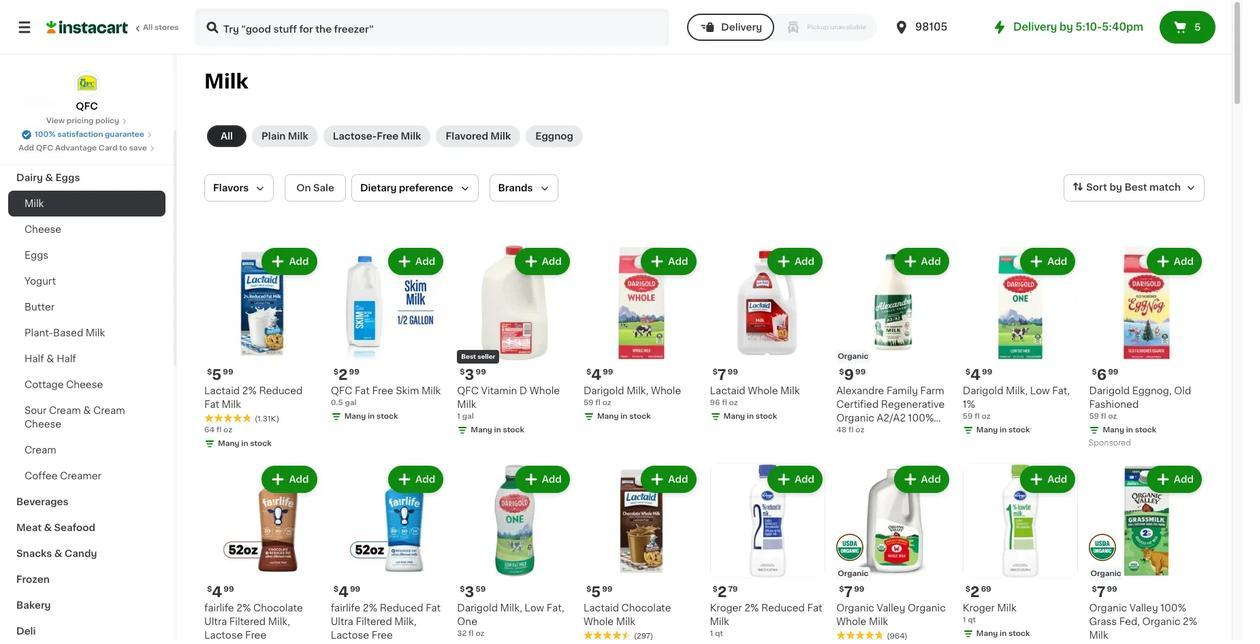 Task type: describe. For each thing, give the bounding box(es) containing it.
1%
[[963, 400, 976, 409]]

add button for fairlife 2% chocolate ultra filtered milk, lactose free
[[263, 467, 316, 492]]

fairlife for ultra
[[331, 604, 361, 613]]

qfc vitamin d whole milk 1 gal
[[457, 386, 560, 420]]

1 half from the left
[[25, 354, 44, 364]]

darigold eggnog, old fashioned 59 fl oz
[[1090, 386, 1192, 420]]

stock for old
[[1135, 426, 1157, 434]]

many in stock for qfc fat free skim milk
[[344, 413, 398, 420]]

$ for kroger milk
[[966, 586, 971, 594]]

59 inside darigold eggnog, old fashioned 59 fl oz
[[1090, 413, 1100, 420]]

48
[[837, 426, 847, 434]]

all for all stores
[[143, 24, 153, 31]]

1 inside kroger milk 1 qt
[[963, 617, 966, 624]]

$ 4 99 for fairlife 2% chocolate ultra filtered milk, lactose free
[[207, 585, 234, 600]]

stores
[[155, 24, 179, 31]]

bakery link
[[8, 593, 166, 619]]

add for organic valley organic whole milk
[[921, 475, 941, 484]]

flavors
[[213, 183, 249, 193]]

dairy & eggs link
[[8, 165, 166, 191]]

sour cream & cream cheese link
[[8, 398, 166, 437]]

oz inside darigold milk, low fat, one 32 fl oz
[[476, 630, 485, 638]]

milk inside the 'kroger 2% reduced fat milk 1 qt'
[[710, 617, 730, 627]]

dietary preference
[[360, 183, 453, 193]]

many in stock for kroger milk
[[977, 630, 1030, 638]]

frozen link
[[8, 567, 166, 593]]

fl inside darigold eggnog, old fashioned 59 fl oz
[[1101, 413, 1107, 420]]

delivery by 5:10-5:40pm
[[1014, 22, 1144, 32]]

fl inside darigold milk, low fat, 1% 59 fl oz
[[975, 413, 980, 420]]

free inside fairlife 2% chocolate ultra filtered milk, lactose free
[[245, 631, 266, 640]]

milk link
[[8, 191, 166, 217]]

milk inside lactaid whole milk 96 fl oz
[[781, 386, 800, 396]]

free inside qfc fat free skim milk 0.5 gal
[[372, 386, 393, 396]]

1 for whole
[[457, 413, 460, 420]]

add button for kroger milk
[[1022, 467, 1075, 492]]

5 for lactaid chocolate whole milk
[[591, 585, 601, 600]]

oz inside darigold eggnog, old fashioned 59 fl oz
[[1108, 413, 1117, 420]]

whole inside lactaid whole milk 96 fl oz
[[748, 386, 778, 396]]

Search field
[[196, 10, 668, 45]]

by for sort
[[1110, 183, 1123, 192]]

milk inside qfc fat free skim milk 0.5 gal
[[422, 386, 441, 396]]

plant-based milk link
[[8, 320, 166, 346]]

lactaid whole milk 96 fl oz
[[710, 386, 800, 406]]

darigold for fl
[[584, 386, 624, 396]]

4 for fairlife 2% chocolate ultra filtered milk, lactose free
[[212, 585, 222, 600]]

& for candy
[[54, 549, 62, 559]]

2% inside organic valley 100% grass fed, organic 2% milk
[[1183, 617, 1198, 627]]

deli link
[[8, 619, 166, 640]]

beverages
[[16, 497, 69, 507]]

5 button
[[1160, 11, 1216, 44]]

eggnog link
[[526, 125, 583, 147]]

milk inside alexandre family farm certified regenerative organic a2/a2 100% grass-fed milk
[[887, 427, 906, 436]]

add for darigold milk, low fat, 1%
[[1048, 257, 1068, 266]]

whole inside darigold milk, whole 59 fl oz
[[651, 386, 681, 396]]

& for eggs
[[45, 173, 53, 183]]

fairlife for filtered
[[204, 604, 234, 613]]

add for organic valley 100% grass fed, organic 2% milk
[[1174, 475, 1194, 484]]

cheese inside cheese link
[[25, 225, 61, 234]]

$ 4 99 for darigold milk, whole
[[586, 368, 613, 382]]

on
[[296, 183, 311, 193]]

69
[[981, 586, 992, 594]]

add button for organic valley 100% grass fed, organic 2% milk
[[1148, 467, 1201, 492]]

sort
[[1087, 183, 1108, 192]]

100% satisfaction guarantee button
[[21, 127, 153, 140]]

32
[[457, 630, 467, 638]]

organic inside alexandre family farm certified regenerative organic a2/a2 100% grass-fed milk
[[837, 413, 875, 423]]

snacks & candy
[[16, 549, 97, 559]]

grass
[[1090, 617, 1117, 627]]

lactaid 2% reduced fat milk
[[204, 386, 303, 409]]

view pricing policy
[[46, 117, 119, 125]]

all stores
[[143, 24, 179, 31]]

stock down (1.31k)
[[250, 440, 272, 447]]

add button for fairlife 2% reduced fat ultra filtered milk, lactose free
[[390, 467, 442, 492]]

$ 7 99 for lactaid whole milk
[[713, 368, 738, 382]]

add for lactaid whole milk
[[795, 257, 815, 266]]

$ for organic valley 100% grass fed, organic 2% milk
[[1092, 586, 1097, 594]]

lactose inside fairlife 2% chocolate ultra filtered milk, lactose free
[[204, 631, 243, 640]]

sale
[[313, 183, 334, 193]]

fat for kroger 2% reduced fat milk 1 qt
[[808, 604, 823, 613]]

3 for qfc vitamin d whole milk
[[465, 368, 474, 382]]

chocolate inside lactaid chocolate whole milk
[[622, 604, 671, 613]]

delivery by 5:10-5:40pm link
[[992, 19, 1144, 35]]

all for all
[[221, 131, 233, 141]]

add button for darigold milk, low fat, one
[[516, 467, 569, 492]]

delivery button
[[687, 14, 775, 41]]

kroger milk 1 qt
[[963, 604, 1017, 624]]

family
[[887, 386, 918, 396]]

stock for 1
[[1009, 630, 1030, 638]]

5 for lactaid 2% reduced fat milk
[[212, 368, 222, 382]]

oz inside lactaid whole milk 96 fl oz
[[729, 399, 738, 406]]

grass-
[[837, 427, 869, 436]]

plain
[[262, 131, 286, 141]]

ultra inside fairlife 2% chocolate ultra filtered milk, lactose free
[[204, 617, 227, 627]]

in for darigold milk, whole
[[621, 413, 628, 420]]

& inside sour cream & cream cheese
[[83, 406, 91, 416]]

eggnog
[[536, 131, 574, 141]]

$ for darigold milk, whole
[[586, 368, 591, 376]]

to
[[119, 144, 127, 152]]

coffee creamer link
[[8, 463, 166, 489]]

darigold for 1%
[[963, 386, 1004, 396]]

whole inside organic valley organic whole milk
[[837, 617, 867, 627]]

lactose-free milk link
[[323, 125, 431, 147]]

fl inside darigold milk, low fat, one 32 fl oz
[[469, 630, 474, 638]]

qfc link
[[74, 71, 100, 113]]

5:40pm
[[1102, 22, 1144, 32]]

snacks
[[16, 549, 52, 559]]

4 for darigold milk, whole
[[591, 368, 602, 382]]

99 for fairlife 2% reduced fat ultra filtered milk, lactose free
[[350, 586, 361, 594]]

candy
[[65, 549, 97, 559]]

yogurt link
[[8, 268, 166, 294]]

sour
[[25, 406, 47, 416]]

2 for qfc fat free skim milk
[[339, 368, 348, 382]]

$ 2 69
[[966, 585, 992, 600]]

thanksgiving link
[[8, 113, 166, 139]]

dairy
[[16, 173, 43, 183]]

5 inside button
[[1195, 22, 1201, 32]]

qfc fat free skim milk 0.5 gal
[[331, 386, 441, 406]]

darigold milk, low fat, one 32 fl oz
[[457, 604, 565, 638]]

cottage cheese
[[25, 380, 103, 390]]

item badge image
[[837, 534, 864, 561]]

kroger for 2%
[[710, 604, 742, 613]]

produce
[[16, 147, 58, 157]]

flavored
[[446, 131, 488, 141]]

recipes link
[[8, 87, 166, 113]]

meat & seafood link
[[8, 515, 166, 541]]

64
[[204, 426, 215, 434]]

2 for kroger milk
[[971, 585, 980, 600]]

darigold for 59
[[1090, 386, 1130, 396]]

free inside fairlife 2% reduced fat ultra filtered milk, lactose free
[[372, 631, 393, 640]]

$ 2 79
[[713, 585, 738, 600]]

in for qfc vitamin d whole milk
[[494, 426, 501, 434]]

plant-
[[25, 328, 53, 338]]

3 for darigold milk, low fat, one
[[465, 585, 474, 600]]

regenerative
[[881, 400, 945, 409]]

gal for 3
[[462, 413, 474, 420]]

farm
[[921, 386, 945, 396]]

99 for organic valley 100% grass fed, organic 2% milk
[[1107, 586, 1118, 594]]

reduced inside the 'kroger 2% reduced fat milk 1 qt'
[[762, 604, 805, 613]]

stock for whole
[[630, 413, 651, 420]]

d
[[520, 386, 527, 396]]

100% inside alexandre family farm certified regenerative organic a2/a2 100% grass-fed milk
[[909, 413, 934, 423]]

meat & seafood
[[16, 523, 95, 533]]

flavored milk link
[[436, 125, 521, 147]]

Best match Sort by field
[[1064, 174, 1205, 202]]

cheese inside sour cream & cream cheese
[[25, 420, 61, 429]]

certified
[[837, 400, 879, 409]]

$ 5 99 for lactaid chocolate whole milk
[[586, 585, 613, 600]]

reduced for 4
[[380, 604, 423, 613]]

96
[[710, 399, 720, 406]]

milk, for fl
[[627, 386, 649, 396]]

stock for low
[[1009, 426, 1030, 434]]

$ for darigold milk, low fat, 1%
[[966, 368, 971, 376]]

$ for kroger 2% reduced fat milk
[[713, 586, 718, 594]]

beverages link
[[8, 489, 166, 515]]

fed,
[[1120, 617, 1140, 627]]

darigold milk, low fat, 1% 59 fl oz
[[963, 386, 1070, 420]]

frozen
[[16, 575, 50, 585]]

in for lactaid whole milk
[[747, 413, 754, 420]]

policy
[[95, 117, 119, 125]]

$ 5 99 for lactaid 2% reduced fat milk
[[207, 368, 233, 382]]

99 for qfc fat free skim milk
[[349, 368, 360, 376]]

card
[[99, 144, 117, 152]]

4 for fairlife 2% reduced fat ultra filtered milk, lactose free
[[339, 585, 349, 600]]

59 inside darigold milk, whole 59 fl oz
[[584, 399, 594, 406]]

qt inside the 'kroger 2% reduced fat milk 1 qt'
[[715, 630, 723, 638]]

$ 3 59
[[460, 585, 486, 600]]

flavors button
[[204, 174, 274, 202]]

best seller
[[461, 353, 496, 359]]

4 for darigold milk, low fat, 1%
[[971, 368, 981, 382]]

in for qfc fat free skim milk
[[368, 413, 375, 420]]

99 for darigold milk, whole
[[603, 368, 613, 376]]

filtered inside fairlife 2% reduced fat ultra filtered milk, lactose free
[[356, 617, 392, 627]]

milk, inside fairlife 2% reduced fat ultra filtered milk, lactose free
[[395, 617, 417, 627]]

cream down cottage cheese
[[49, 406, 81, 416]]

add button for lactaid chocolate whole milk
[[643, 467, 695, 492]]

7 for organic valley organic whole milk
[[844, 585, 853, 600]]

$ for qfc fat free skim milk
[[334, 368, 339, 376]]

1 vertical spatial eggs
[[25, 251, 48, 260]]

low for 1%
[[1031, 386, 1050, 396]]

milk inside the qfc vitamin d whole milk 1 gal
[[457, 400, 477, 409]]

plain milk
[[262, 131, 308, 141]]

best match
[[1125, 183, 1181, 192]]

instacart logo image
[[46, 19, 128, 35]]

match
[[1150, 183, 1181, 192]]

fat for fairlife 2% reduced fat ultra filtered milk, lactose free
[[426, 604, 441, 613]]

in down lactaid 2% reduced fat milk
[[241, 440, 248, 447]]

many for qfc fat free skim milk
[[344, 413, 366, 420]]

brands button
[[489, 174, 558, 202]]

many in stock for darigold eggnog, old fashioned
[[1103, 426, 1157, 434]]

qfc for qfc vitamin d whole milk 1 gal
[[457, 386, 479, 396]]

dietary preference button
[[352, 174, 479, 202]]

many in stock for lactaid whole milk
[[724, 413, 778, 420]]

100% inside organic valley 100% grass fed, organic 2% milk
[[1161, 604, 1187, 613]]

milk, inside fairlife 2% chocolate ultra filtered milk, lactose free
[[268, 617, 290, 627]]



Task type: locate. For each thing, give the bounding box(es) containing it.
$ 5 99 up lactaid chocolate whole milk
[[586, 585, 613, 600]]

2 chocolate from the left
[[622, 604, 671, 613]]

1 vertical spatial low
[[525, 604, 544, 613]]

& down cottage cheese link
[[83, 406, 91, 416]]

add for lactaid chocolate whole milk
[[668, 475, 688, 484]]

1 kroger from the left
[[710, 604, 742, 613]]

0 horizontal spatial best
[[461, 353, 476, 359]]

all stores link
[[46, 8, 180, 46]]

milk inside kroger milk 1 qt
[[998, 604, 1017, 613]]

thanksgiving
[[16, 121, 82, 131]]

2 vertical spatial 5
[[591, 585, 601, 600]]

in down qfc fat free skim milk 0.5 gal
[[368, 413, 375, 420]]

$ inside $ 3 99
[[460, 368, 465, 376]]

in for darigold milk, low fat, 1%
[[1000, 426, 1007, 434]]

reduced for 5
[[259, 386, 303, 396]]

fed
[[869, 427, 884, 436]]

5:10-
[[1076, 22, 1102, 32]]

0 horizontal spatial ultra
[[204, 617, 227, 627]]

many in stock for darigold milk, low fat, 1%
[[977, 426, 1030, 434]]

0 horizontal spatial delivery
[[722, 22, 762, 32]]

service type group
[[687, 14, 877, 41]]

0 vertical spatial cheese
[[25, 225, 61, 234]]

&
[[45, 173, 53, 183], [47, 354, 54, 364], [83, 406, 91, 416], [44, 523, 52, 533], [54, 549, 62, 559]]

0 vertical spatial best
[[1125, 183, 1148, 192]]

$ up one
[[460, 586, 465, 594]]

darigold for one
[[457, 604, 498, 613]]

best left seller
[[461, 353, 476, 359]]

half down plant-
[[25, 354, 44, 364]]

2% inside lactaid 2% reduced fat milk
[[242, 386, 257, 396]]

0 vertical spatial 100%
[[35, 131, 55, 138]]

by left "5:10-"
[[1060, 22, 1074, 32]]

many down darigold milk, low fat, 1% 59 fl oz
[[977, 426, 998, 434]]

0 vertical spatial eggs
[[55, 173, 80, 183]]

0 horizontal spatial half
[[25, 354, 44, 364]]

skim
[[396, 386, 419, 396]]

(1.31k)
[[255, 415, 279, 423]]

1 for fat
[[710, 630, 713, 638]]

one
[[457, 617, 478, 627]]

0 horizontal spatial reduced
[[259, 386, 303, 396]]

kroger for milk
[[963, 604, 995, 613]]

item badge image
[[1090, 534, 1117, 561]]

stock down qfc fat free skim milk 0.5 gal
[[377, 413, 398, 420]]

oz inside darigold milk, whole 59 fl oz
[[603, 399, 612, 406]]

low inside darigold milk, low fat, 1% 59 fl oz
[[1031, 386, 1050, 396]]

0 vertical spatial fat,
[[1053, 386, 1070, 396]]

milk inside organic valley organic whole milk
[[869, 617, 889, 627]]

99 right 6
[[1108, 368, 1119, 376]]

1 vertical spatial $ 5 99
[[586, 585, 613, 600]]

best
[[1125, 183, 1148, 192], [461, 353, 476, 359]]

$ for organic valley organic whole milk
[[839, 586, 844, 594]]

all left 'plain'
[[221, 131, 233, 141]]

0 horizontal spatial gal
[[345, 399, 357, 406]]

produce link
[[8, 139, 166, 165]]

$ 5 99
[[207, 368, 233, 382], [586, 585, 613, 600]]

cream
[[49, 406, 81, 416], [93, 406, 125, 416], [25, 446, 56, 455]]

3 down the best seller
[[465, 368, 474, 382]]

cottage cheese link
[[8, 372, 166, 398]]

$ for qfc vitamin d whole milk
[[460, 368, 465, 376]]

4 up darigold milk, whole 59 fl oz
[[591, 368, 602, 382]]

99 up darigold milk, low fat, 1% 59 fl oz
[[982, 368, 993, 376]]

0 vertical spatial by
[[1060, 22, 1074, 32]]

fashioned
[[1090, 400, 1139, 409]]

darigold inside darigold milk, low fat, 1% 59 fl oz
[[963, 386, 1004, 396]]

qfc down 'thanksgiving'
[[36, 144, 53, 152]]

many for darigold eggnog, old fashioned
[[1103, 426, 1125, 434]]

cheese link
[[8, 217, 166, 243]]

0 horizontal spatial eggs
[[25, 251, 48, 260]]

0 vertical spatial $ 5 99
[[207, 368, 233, 382]]

$ up 1%
[[966, 368, 971, 376]]

by right 'sort'
[[1110, 183, 1123, 192]]

eggs down advantage
[[55, 173, 80, 183]]

many for darigold milk, low fat, 1%
[[977, 426, 998, 434]]

oz inside darigold milk, low fat, 1% 59 fl oz
[[982, 413, 991, 420]]

fat, inside darigold milk, low fat, one 32 fl oz
[[547, 604, 565, 613]]

milk, for one
[[500, 604, 522, 613]]

$ for darigold milk, low fat, one
[[460, 586, 465, 594]]

99 for darigold milk, low fat, 1%
[[982, 368, 993, 376]]

1
[[457, 413, 460, 420], [963, 617, 966, 624], [710, 630, 713, 638]]

0 horizontal spatial all
[[143, 24, 153, 31]]

1 3 from the top
[[465, 368, 474, 382]]

plant-based milk
[[25, 328, 105, 338]]

99 right 9
[[856, 368, 866, 376]]

in down the qfc vitamin d whole milk 1 gal
[[494, 426, 501, 434]]

1 filtered from the left
[[229, 617, 266, 627]]

7 down item badge icon
[[844, 585, 853, 600]]

99 up lactaid whole milk 96 fl oz
[[728, 368, 738, 376]]

many in stock
[[344, 413, 398, 420], [597, 413, 651, 420], [724, 413, 778, 420], [471, 426, 525, 434], [977, 426, 1030, 434], [1103, 426, 1157, 434], [218, 440, 272, 447], [977, 630, 1030, 638]]

valley inside organic valley 100% grass fed, organic 2% milk
[[1130, 604, 1159, 613]]

best for best seller
[[461, 353, 476, 359]]

add for darigold milk, low fat, one
[[542, 475, 562, 484]]

milk
[[204, 72, 248, 91], [288, 131, 308, 141], [401, 131, 421, 141], [491, 131, 511, 141], [25, 199, 44, 208], [86, 328, 105, 338], [422, 386, 441, 396], [781, 386, 800, 396], [222, 400, 241, 409], [457, 400, 477, 409], [887, 427, 906, 436], [998, 604, 1017, 613], [616, 617, 636, 627], [710, 617, 730, 627], [869, 617, 889, 627], [1090, 631, 1109, 640]]

many down darigold milk, whole 59 fl oz
[[597, 413, 619, 420]]

qt inside kroger milk 1 qt
[[968, 617, 976, 624]]

whole
[[530, 386, 560, 396], [651, 386, 681, 396], [748, 386, 778, 396], [584, 617, 614, 627], [837, 617, 867, 627]]

$ for darigold eggnog, old fashioned
[[1092, 368, 1097, 376]]

1 horizontal spatial half
[[57, 354, 76, 364]]

$ 7 99
[[713, 368, 738, 382], [839, 585, 865, 600], [1092, 585, 1118, 600]]

2 lactose from the left
[[331, 631, 369, 640]]

64 fl oz
[[204, 426, 232, 434]]

in for kroger milk
[[1000, 630, 1007, 638]]

2 fairlife from the left
[[331, 604, 361, 613]]

1 horizontal spatial ultra
[[331, 617, 353, 627]]

1 horizontal spatial $ 7 99
[[839, 585, 865, 600]]

add button for lactaid 2% reduced fat milk
[[263, 249, 316, 274]]

meat
[[16, 523, 42, 533]]

many in stock down lactaid whole milk 96 fl oz
[[724, 413, 778, 420]]

many in stock down kroger milk 1 qt
[[977, 630, 1030, 638]]

fat, for 1%
[[1053, 386, 1070, 396]]

$ 4 99 for darigold milk, low fat, 1%
[[966, 368, 993, 382]]

$ 7 99 up grass
[[1092, 585, 1118, 600]]

$ 7 99 up 96
[[713, 368, 738, 382]]

stock
[[377, 413, 398, 420], [630, 413, 651, 420], [756, 413, 778, 420], [503, 426, 525, 434], [1009, 426, 1030, 434], [1135, 426, 1157, 434], [250, 440, 272, 447], [1009, 630, 1030, 638]]

best inside best match sort by field
[[1125, 183, 1148, 192]]

& up "cottage" on the bottom left
[[47, 354, 54, 364]]

$ down the best seller
[[460, 368, 465, 376]]

99 inside $ 9 99
[[856, 368, 866, 376]]

milk inside lactaid 2% reduced fat milk
[[222, 400, 241, 409]]

chocolate inside fairlife 2% chocolate ultra filtered milk, lactose free
[[253, 604, 303, 613]]

$ up lactaid 2% reduced fat milk
[[207, 368, 212, 376]]

low inside darigold milk, low fat, one 32 fl oz
[[525, 604, 544, 613]]

sponsored badge image
[[1090, 439, 1131, 447]]

$ inside $ 2 79
[[713, 586, 718, 594]]

lactaid inside lactaid whole milk 96 fl oz
[[710, 386, 746, 396]]

many in stock up sponsored badge image
[[1103, 426, 1157, 434]]

many in stock down the qfc vitamin d whole milk 1 gal
[[471, 426, 525, 434]]

pricing
[[67, 117, 94, 125]]

0 horizontal spatial chocolate
[[253, 604, 303, 613]]

0.5
[[331, 399, 343, 406]]

fat for lactaid 2% reduced fat milk
[[204, 400, 219, 409]]

valley for fed,
[[1130, 604, 1159, 613]]

0 vertical spatial 3
[[465, 368, 474, 382]]

0 horizontal spatial by
[[1060, 22, 1074, 32]]

add qfc advantage card to save link
[[18, 143, 155, 154]]

butter link
[[8, 294, 166, 320]]

100%
[[35, 131, 55, 138], [909, 413, 934, 423], [1161, 604, 1187, 613]]

0 horizontal spatial fairlife
[[204, 604, 234, 613]]

0 horizontal spatial low
[[525, 604, 544, 613]]

many in stock down darigold milk, low fat, 1% 59 fl oz
[[977, 426, 1030, 434]]

0 horizontal spatial lactose
[[204, 631, 243, 640]]

3
[[465, 368, 474, 382], [465, 585, 474, 600]]

fl inside darigold milk, whole 59 fl oz
[[596, 399, 601, 406]]

add for alexandre family farm certified regenerative organic a2/a2 100% grass-fed milk
[[921, 257, 941, 266]]

lactose-
[[333, 131, 377, 141]]

milk, for 1%
[[1006, 386, 1028, 396]]

1 down $ 2 79
[[710, 630, 713, 638]]

flavored milk
[[446, 131, 511, 141]]

add for fairlife 2% reduced fat ultra filtered milk, lactose free
[[416, 475, 435, 484]]

1 horizontal spatial low
[[1031, 386, 1050, 396]]

on sale
[[296, 183, 334, 193]]

gal down $ 3 99
[[462, 413, 474, 420]]

fl
[[596, 399, 601, 406], [722, 399, 727, 406], [975, 413, 980, 420], [1101, 413, 1107, 420], [216, 426, 222, 434], [849, 426, 854, 434], [469, 630, 474, 638]]

59 inside $ 3 59
[[476, 586, 486, 594]]

kroger inside kroger milk 1 qt
[[963, 604, 995, 613]]

$ 4 99 up fairlife 2% reduced fat ultra filtered milk, lactose free
[[334, 585, 361, 600]]

48 fl oz
[[837, 426, 865, 434]]

many down kroger milk 1 qt
[[977, 630, 998, 638]]

eggs link
[[8, 243, 166, 268]]

$ up 0.5
[[334, 368, 339, 376]]

99 down the best seller
[[476, 368, 486, 376]]

2 horizontal spatial 1
[[963, 617, 966, 624]]

99
[[223, 368, 233, 376], [349, 368, 360, 376], [476, 368, 486, 376], [603, 368, 613, 376], [728, 368, 738, 376], [856, 368, 866, 376], [982, 368, 993, 376], [1108, 368, 1119, 376], [224, 586, 234, 594], [350, 586, 361, 594], [602, 586, 613, 594], [854, 586, 865, 594], [1107, 586, 1118, 594]]

fat inside qfc fat free skim milk 0.5 gal
[[355, 386, 370, 396]]

gal inside the qfc vitamin d whole milk 1 gal
[[462, 413, 474, 420]]

6
[[1097, 368, 1107, 382]]

by for delivery
[[1060, 22, 1074, 32]]

99 up organic valley organic whole milk
[[854, 586, 865, 594]]

2
[[339, 368, 348, 382], [718, 585, 727, 600], [971, 585, 980, 600]]

plain milk link
[[252, 125, 318, 147]]

4 up fairlife 2% chocolate ultra filtered milk, lactose free
[[212, 585, 222, 600]]

99 for fairlife 2% chocolate ultra filtered milk, lactose free
[[224, 586, 234, 594]]

99 for organic valley organic whole milk
[[854, 586, 865, 594]]

save
[[129, 144, 147, 152]]

$ 7 99 down item badge icon
[[839, 585, 865, 600]]

1 inside the qfc vitamin d whole milk 1 gal
[[457, 413, 460, 420]]

add for qfc vitamin d whole milk
[[542, 257, 562, 266]]

2 horizontal spatial 2
[[971, 585, 980, 600]]

& for half
[[47, 354, 54, 364]]

gal inside qfc fat free skim milk 0.5 gal
[[345, 399, 357, 406]]

qt down $ 2 79
[[715, 630, 723, 638]]

1 horizontal spatial fairlife
[[331, 604, 361, 613]]

stock down darigold eggnog, old fashioned 59 fl oz
[[1135, 426, 1157, 434]]

0 horizontal spatial filtered
[[229, 617, 266, 627]]

add for lactaid 2% reduced fat milk
[[289, 257, 309, 266]]

many down the qfc vitamin d whole milk 1 gal
[[471, 426, 492, 434]]

$ down item badge icon
[[839, 586, 844, 594]]

1 vertical spatial qt
[[715, 630, 723, 638]]

1 horizontal spatial delivery
[[1014, 22, 1058, 32]]

eggnog,
[[1133, 386, 1172, 396]]

$ inside $ 2 69
[[966, 586, 971, 594]]

lactaid for fl
[[710, 386, 746, 396]]

milk, inside darigold milk, low fat, 1% 59 fl oz
[[1006, 386, 1028, 396]]

alexandre
[[837, 386, 884, 396]]

99 up lactaid chocolate whole milk
[[602, 586, 613, 594]]

$ left the 69
[[966, 586, 971, 594]]

$ 4 99 up 1%
[[966, 368, 993, 382]]

lactaid inside lactaid 2% reduced fat milk
[[204, 386, 240, 396]]

sour cream & cream cheese
[[25, 406, 125, 429]]

ultra inside fairlife 2% reduced fat ultra filtered milk, lactose free
[[331, 617, 353, 627]]

0 horizontal spatial $ 5 99
[[207, 368, 233, 382]]

0 vertical spatial low
[[1031, 386, 1050, 396]]

seafood
[[54, 523, 95, 533]]

best left 'match'
[[1125, 183, 1148, 192]]

kroger down $ 2 69 in the bottom of the page
[[963, 604, 995, 613]]

1 horizontal spatial valley
[[1130, 604, 1159, 613]]

0 horizontal spatial qt
[[715, 630, 723, 638]]

$ 5 99 up lactaid 2% reduced fat milk
[[207, 368, 233, 382]]

add button for darigold milk, low fat, 1%
[[1022, 249, 1075, 274]]

all link
[[207, 125, 247, 147]]

1 horizontal spatial 2
[[718, 585, 727, 600]]

darigold inside darigold milk, whole 59 fl oz
[[584, 386, 624, 396]]

half
[[25, 354, 44, 364], [57, 354, 76, 364]]

2% inside fairlife 2% chocolate ultra filtered milk, lactose free
[[237, 604, 251, 613]]

$ inside "$ 6 99"
[[1092, 368, 1097, 376]]

in down kroger milk 1 qt
[[1000, 630, 1007, 638]]

gal
[[345, 399, 357, 406], [462, 413, 474, 420]]

add for kroger 2% reduced fat milk
[[795, 475, 815, 484]]

qfc logo image
[[74, 71, 100, 97]]

filtered inside fairlife 2% chocolate ultra filtered milk, lactose free
[[229, 617, 266, 627]]

free
[[377, 131, 399, 141], [372, 386, 393, 396], [245, 631, 266, 640], [372, 631, 393, 640]]

1 horizontal spatial fat,
[[1053, 386, 1070, 396]]

0 vertical spatial all
[[143, 24, 153, 31]]

1 horizontal spatial 1
[[710, 630, 713, 638]]

many in stock down qfc fat free skim milk 0.5 gal
[[344, 413, 398, 420]]

2 for kroger 2% reduced fat milk
[[718, 585, 727, 600]]

valley inside organic valley organic whole milk
[[877, 604, 906, 613]]

$ for fairlife 2% reduced fat ultra filtered milk, lactose free
[[334, 586, 339, 594]]

1 horizontal spatial qt
[[968, 617, 976, 624]]

& right meat
[[44, 523, 52, 533]]

many for darigold milk, whole
[[597, 413, 619, 420]]

0 vertical spatial 5
[[1195, 22, 1201, 32]]

1 chocolate from the left
[[253, 604, 303, 613]]

99 for lactaid chocolate whole milk
[[602, 586, 613, 594]]

59 inside darigold milk, low fat, 1% 59 fl oz
[[963, 413, 973, 420]]

7 up grass
[[1097, 585, 1106, 600]]

0 vertical spatial gal
[[345, 399, 357, 406]]

2 kroger from the left
[[963, 604, 995, 613]]

$ up alexandre
[[839, 368, 844, 376]]

$ up fashioned
[[1092, 368, 1097, 376]]

99 up lactaid 2% reduced fat milk
[[223, 368, 233, 376]]

cream down cottage cheese link
[[93, 406, 125, 416]]

product group
[[204, 245, 320, 452], [331, 245, 446, 425], [457, 245, 573, 438], [584, 245, 699, 425], [710, 245, 826, 425], [837, 245, 952, 436], [963, 245, 1079, 438], [1090, 245, 1205, 451], [204, 463, 320, 640], [331, 463, 446, 640], [457, 463, 573, 640], [584, 463, 699, 640], [710, 463, 826, 640], [837, 463, 952, 640], [963, 463, 1079, 640], [1090, 463, 1205, 640]]

2% inside fairlife 2% reduced fat ultra filtered milk, lactose free
[[363, 604, 377, 613]]

1 fairlife from the left
[[204, 604, 234, 613]]

add for kroger milk
[[1048, 475, 1068, 484]]

99 up darigold milk, whole 59 fl oz
[[603, 368, 613, 376]]

1 horizontal spatial $ 5 99
[[586, 585, 613, 600]]

2 horizontal spatial $ 7 99
[[1092, 585, 1118, 600]]

fat inside fairlife 2% reduced fat ultra filtered milk, lactose free
[[426, 604, 441, 613]]

2 left the 69
[[971, 585, 980, 600]]

kroger
[[710, 604, 742, 613], [963, 604, 995, 613]]

2 horizontal spatial 5
[[1195, 22, 1201, 32]]

2 half from the left
[[57, 354, 76, 364]]

many in stock down darigold milk, whole 59 fl oz
[[597, 413, 651, 420]]

lactaid inside lactaid chocolate whole milk
[[584, 604, 619, 613]]

1 horizontal spatial kroger
[[963, 604, 995, 613]]

whole inside the qfc vitamin d whole milk 1 gal
[[530, 386, 560, 396]]

darigold inside darigold eggnog, old fashioned 59 fl oz
[[1090, 386, 1130, 396]]

$ 4 99 up fairlife 2% chocolate ultra filtered milk, lactose free
[[207, 585, 234, 600]]

None search field
[[195, 8, 670, 46]]

stock down darigold milk, whole 59 fl oz
[[630, 413, 651, 420]]

$ for alexandre family farm certified regenerative organic a2/a2 100% grass-fed milk
[[839, 368, 844, 376]]

$ inside $ 2 99
[[334, 368, 339, 376]]

1 vertical spatial fat,
[[547, 604, 565, 613]]

1 vertical spatial by
[[1110, 183, 1123, 192]]

1 vertical spatial cheese
[[66, 380, 103, 390]]

in down lactaid whole milk 96 fl oz
[[747, 413, 754, 420]]

2 vertical spatial 100%
[[1161, 604, 1187, 613]]

cheese inside cottage cheese link
[[66, 380, 103, 390]]

butter
[[25, 302, 55, 312]]

4 up 1%
[[971, 368, 981, 382]]

99 up fairlife 2% chocolate ultra filtered milk, lactose free
[[224, 586, 234, 594]]

add button for alexandre family farm certified regenerative organic a2/a2 100% grass-fed milk
[[896, 249, 948, 274]]

0 horizontal spatial lactaid
[[204, 386, 240, 396]]

0 vertical spatial 1
[[457, 413, 460, 420]]

many for lactaid whole milk
[[724, 413, 745, 420]]

many for qfc vitamin d whole milk
[[471, 426, 492, 434]]

delivery for delivery by 5:10-5:40pm
[[1014, 22, 1058, 32]]

lactose
[[204, 631, 243, 640], [331, 631, 369, 640]]

0 horizontal spatial fat,
[[547, 604, 565, 613]]

many up sponsored badge image
[[1103, 426, 1125, 434]]

qfc down $ 3 99
[[457, 386, 479, 396]]

$ 6 99
[[1092, 368, 1119, 382]]

stock down lactaid whole milk 96 fl oz
[[756, 413, 778, 420]]

fat, inside darigold milk, low fat, 1% 59 fl oz
[[1053, 386, 1070, 396]]

$ left 79
[[713, 586, 718, 594]]

view
[[46, 117, 65, 125]]

$ up fairlife 2% chocolate ultra filtered milk, lactose free
[[207, 586, 212, 594]]

cheese down half & half link
[[66, 380, 103, 390]]

$ 4 99 up darigold milk, whole 59 fl oz
[[586, 368, 613, 382]]

99 up qfc fat free skim milk 0.5 gal
[[349, 368, 360, 376]]

kroger 2% reduced fat milk 1 qt
[[710, 604, 823, 638]]

2 valley from the left
[[1130, 604, 1159, 613]]

1 horizontal spatial chocolate
[[622, 604, 671, 613]]

0 horizontal spatial $ 7 99
[[713, 368, 738, 382]]

darigold milk, whole 59 fl oz
[[584, 386, 681, 406]]

99 inside $ 3 99
[[476, 368, 486, 376]]

0 horizontal spatial 7
[[718, 368, 727, 382]]

stock down the qfc vitamin d whole milk 1 gal
[[503, 426, 525, 434]]

milk inside lactaid chocolate whole milk
[[616, 617, 636, 627]]

vitamin
[[481, 386, 517, 396]]

stock for milk
[[756, 413, 778, 420]]

stock for free
[[377, 413, 398, 420]]

1 horizontal spatial 100%
[[909, 413, 934, 423]]

0 horizontal spatial 1
[[457, 413, 460, 420]]

1 horizontal spatial best
[[1125, 183, 1148, 192]]

1 ultra from the left
[[204, 617, 227, 627]]

2 3 from the top
[[465, 585, 474, 600]]

many down lactaid whole milk 96 fl oz
[[724, 413, 745, 420]]

& right dairy
[[45, 173, 53, 183]]

2% for fairlife 2% chocolate ultra filtered milk, lactose free
[[237, 604, 251, 613]]

qfc inside qfc fat free skim milk 0.5 gal
[[331, 386, 352, 396]]

product group containing 6
[[1090, 245, 1205, 451]]

add for darigold milk, whole
[[668, 257, 688, 266]]

many in stock down 64 fl oz on the bottom left of page
[[218, 440, 272, 447]]

1 horizontal spatial by
[[1110, 183, 1123, 192]]

add for qfc fat free skim milk
[[416, 257, 435, 266]]

& for seafood
[[44, 523, 52, 533]]

7 up 96
[[718, 368, 727, 382]]

lactose inside fairlife 2% reduced fat ultra filtered milk, lactose free
[[331, 631, 369, 640]]

milk inside organic valley 100% grass fed, organic 2% milk
[[1090, 631, 1109, 640]]

darigold inside darigold milk, low fat, one 32 fl oz
[[457, 604, 498, 613]]

0 horizontal spatial valley
[[877, 604, 906, 613]]

2% inside the 'kroger 2% reduced fat milk 1 qt'
[[745, 604, 759, 613]]

0 horizontal spatial 5
[[212, 368, 222, 382]]

fl inside lactaid whole milk 96 fl oz
[[722, 399, 727, 406]]

1 vertical spatial 1
[[963, 617, 966, 624]]

7 for organic valley 100% grass fed, organic 2% milk
[[1097, 585, 1106, 600]]

2 vertical spatial cheese
[[25, 420, 61, 429]]

stock for d
[[503, 426, 525, 434]]

99 inside $ 2 99
[[349, 368, 360, 376]]

lactaid chocolate whole milk
[[584, 604, 671, 627]]

fairlife inside fairlife 2% reduced fat ultra filtered milk, lactose free
[[331, 604, 361, 613]]

reduced
[[259, 386, 303, 396], [380, 604, 423, 613], [762, 604, 805, 613]]

by
[[1060, 22, 1074, 32], [1110, 183, 1123, 192]]

qfc up view pricing policy "link" at the left of the page
[[76, 102, 98, 111]]

9
[[844, 368, 854, 382]]

0 horizontal spatial 100%
[[35, 131, 55, 138]]

many in stock for qfc vitamin d whole milk
[[471, 426, 525, 434]]

1 lactose from the left
[[204, 631, 243, 640]]

1 valley from the left
[[877, 604, 906, 613]]

brands
[[498, 183, 533, 193]]

1 horizontal spatial filtered
[[356, 617, 392, 627]]

99 for lactaid 2% reduced fat milk
[[223, 368, 233, 376]]

bakery
[[16, 601, 51, 610]]

2 horizontal spatial reduced
[[762, 604, 805, 613]]

milk, inside darigold milk, low fat, one 32 fl oz
[[500, 604, 522, 613]]

1 horizontal spatial reduced
[[380, 604, 423, 613]]

2 left 79
[[718, 585, 727, 600]]

& left the candy
[[54, 549, 62, 559]]

1 vertical spatial all
[[221, 131, 233, 141]]

by inside field
[[1110, 183, 1123, 192]]

1 vertical spatial best
[[461, 353, 476, 359]]

99 for darigold eggnog, old fashioned
[[1108, 368, 1119, 376]]

qfc for qfc
[[76, 102, 98, 111]]

0 horizontal spatial kroger
[[710, 604, 742, 613]]

1 horizontal spatial 5
[[591, 585, 601, 600]]

in up sponsored badge image
[[1127, 426, 1134, 434]]

gal right 0.5
[[345, 399, 357, 406]]

$ 9 99
[[839, 368, 866, 382]]

fat inside the 'kroger 2% reduced fat milk 1 qt'
[[808, 604, 823, 613]]

$ up grass
[[1092, 586, 1097, 594]]

1 horizontal spatial 7
[[844, 585, 853, 600]]

in down darigold milk, whole 59 fl oz
[[621, 413, 628, 420]]

1 vertical spatial gal
[[462, 413, 474, 420]]

cream up coffee
[[25, 446, 56, 455]]

whole inside lactaid chocolate whole milk
[[584, 617, 614, 627]]

add button for kroger 2% reduced fat milk
[[769, 467, 822, 492]]

stock down kroger milk 1 qt
[[1009, 630, 1030, 638]]

1 horizontal spatial all
[[221, 131, 233, 141]]

$ for fairlife 2% chocolate ultra filtered milk, lactose free
[[207, 586, 212, 594]]

creamer
[[60, 471, 101, 481]]

cheese down milk link on the left top of the page
[[25, 225, 61, 234]]

1 horizontal spatial eggs
[[55, 173, 80, 183]]

$ for lactaid 2% reduced fat milk
[[207, 368, 212, 376]]

seller
[[478, 353, 496, 359]]

2 horizontal spatial lactaid
[[710, 386, 746, 396]]

100% satisfaction guarantee
[[35, 131, 144, 138]]

best for best match
[[1125, 183, 1148, 192]]

1 inside the 'kroger 2% reduced fat milk 1 qt'
[[710, 630, 713, 638]]

valley
[[877, 604, 906, 613], [1130, 604, 1159, 613]]

based
[[53, 328, 83, 338]]

1 vertical spatial 5
[[212, 368, 222, 382]]

100% inside button
[[35, 131, 55, 138]]

reduced inside fairlife 2% reduced fat ultra filtered milk, lactose free
[[380, 604, 423, 613]]

1 down $ 2 69 in the bottom of the page
[[963, 617, 966, 624]]

cream link
[[8, 437, 166, 463]]

99 inside "$ 6 99"
[[1108, 368, 1119, 376]]

1 horizontal spatial lactose
[[331, 631, 369, 640]]

99 up grass
[[1107, 586, 1118, 594]]

fat, for one
[[547, 604, 565, 613]]

0 horizontal spatial 2
[[339, 368, 348, 382]]

2 horizontal spatial 100%
[[1161, 604, 1187, 613]]

2 ultra from the left
[[331, 617, 353, 627]]

2 horizontal spatial 7
[[1097, 585, 1106, 600]]

reduced inside lactaid 2% reduced fat milk
[[259, 386, 303, 396]]

fairlife inside fairlife 2% chocolate ultra filtered milk, lactose free
[[204, 604, 234, 613]]

2 vertical spatial 1
[[710, 630, 713, 638]]

add button for qfc vitamin d whole milk
[[516, 249, 569, 274]]

1 horizontal spatial lactaid
[[584, 604, 619, 613]]

qt
[[968, 617, 976, 624], [715, 630, 723, 638]]

eggs up yogurt on the left
[[25, 251, 48, 260]]

half down plant-based milk on the left bottom
[[57, 354, 76, 364]]

many in stock inside the product group
[[1103, 426, 1157, 434]]

99 for qfc vitamin d whole milk
[[476, 368, 486, 376]]

guarantee
[[105, 131, 144, 138]]

2% for fairlife 2% reduced fat ultra filtered milk, lactose free
[[363, 604, 377, 613]]

delivery inside button
[[722, 22, 762, 32]]

1 horizontal spatial gal
[[462, 413, 474, 420]]

1 vertical spatial 3
[[465, 585, 474, 600]]

0 vertical spatial qt
[[968, 617, 976, 624]]

2 filtered from the left
[[356, 617, 392, 627]]

$ inside $ 3 59
[[460, 586, 465, 594]]

1 vertical spatial 100%
[[909, 413, 934, 423]]

2% for lactaid 2% reduced fat milk
[[242, 386, 257, 396]]

2 up 0.5
[[339, 368, 348, 382]]

lactaid for milk
[[204, 386, 240, 396]]

many down 64 fl oz on the bottom left of page
[[218, 440, 240, 447]]

product group containing 9
[[837, 245, 952, 436]]

ultra
[[204, 617, 227, 627], [331, 617, 353, 627]]

add qfc advantage card to save
[[18, 144, 147, 152]]

99 for alexandre family farm certified regenerative organic a2/a2 100% grass-fed milk
[[856, 368, 866, 376]]

kroger inside the 'kroger 2% reduced fat milk 1 qt'
[[710, 604, 742, 613]]



Task type: vqa. For each thing, say whether or not it's contained in the screenshot.
Chip
no



